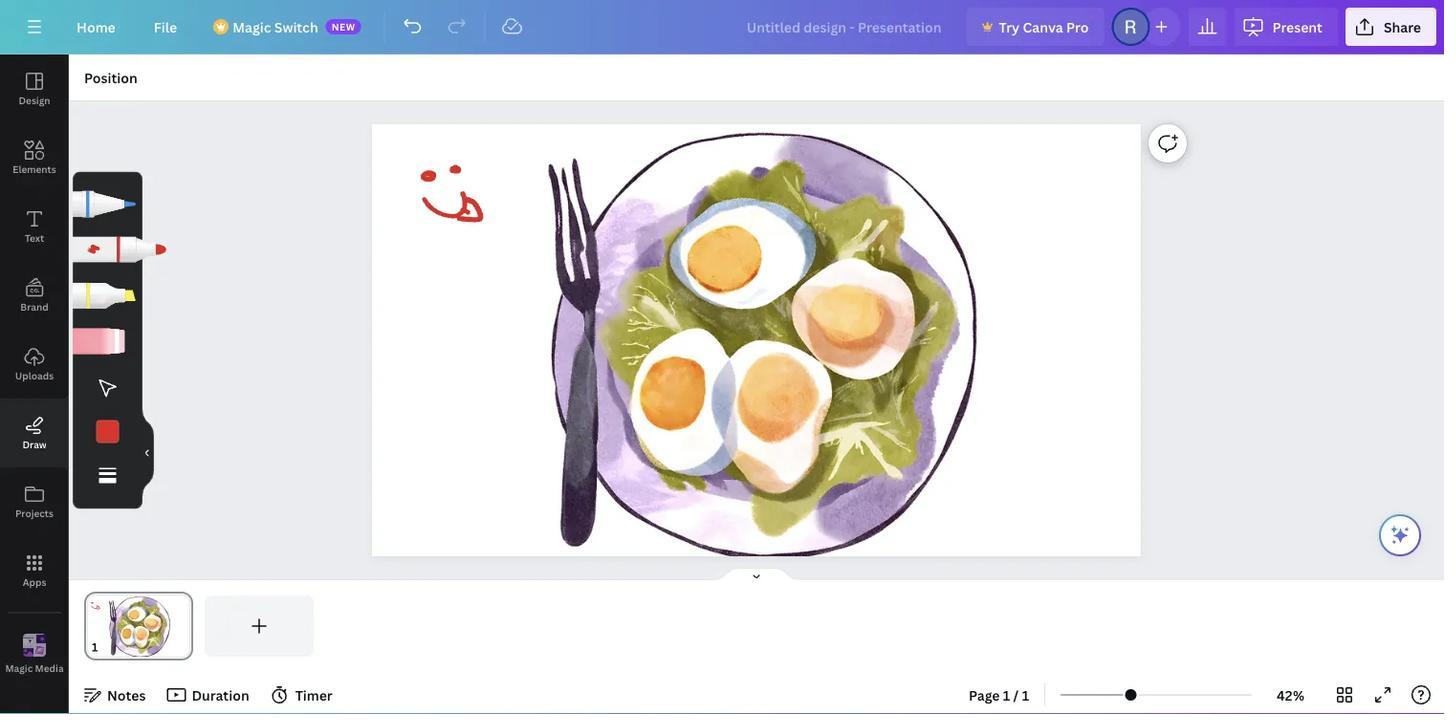 Task type: locate. For each thing, give the bounding box(es) containing it.
media
[[35, 662, 64, 675]]

Design title text field
[[731, 8, 959, 46]]

new
[[332, 20, 356, 33]]

projects button
[[0, 468, 69, 537]]

magic left "media"
[[5, 662, 33, 675]]

draw
[[22, 438, 46, 451]]

magic for magic media
[[5, 662, 33, 675]]

pro
[[1067, 18, 1089, 36]]

1 horizontal spatial 1
[[1022, 686, 1029, 704]]

magic inside main menu bar
[[233, 18, 271, 36]]

notes
[[107, 686, 146, 704]]

home
[[77, 18, 116, 36]]

draw button
[[0, 399, 69, 468]]

magic inside "button"
[[5, 662, 33, 675]]

canva assistant image
[[1389, 524, 1412, 547]]

1 left the "/"
[[1003, 686, 1010, 704]]

magic for magic switch
[[233, 18, 271, 36]]

#e7191f image
[[96, 420, 119, 443]]

magic left the switch
[[233, 18, 271, 36]]

1 horizontal spatial magic
[[233, 18, 271, 36]]

1 1 from the left
[[1003, 686, 1010, 704]]

1 vertical spatial magic
[[5, 662, 33, 675]]

page
[[969, 686, 1000, 704]]

magic switch
[[233, 18, 318, 36]]

timer button
[[265, 680, 340, 711]]

share button
[[1346, 8, 1437, 46]]

0 vertical spatial magic
[[233, 18, 271, 36]]

1 right the "/"
[[1022, 686, 1029, 704]]

apps
[[23, 576, 46, 589]]

2 1 from the left
[[1022, 686, 1029, 704]]

magic
[[233, 18, 271, 36], [5, 662, 33, 675]]

1
[[1003, 686, 1010, 704], [1022, 686, 1029, 704]]

text button
[[0, 192, 69, 261]]

apps button
[[0, 537, 69, 605]]

0 horizontal spatial 1
[[1003, 686, 1010, 704]]

position
[[84, 68, 137, 87]]

page 1 / 1
[[969, 686, 1029, 704]]

0 horizontal spatial magic
[[5, 662, 33, 675]]

present button
[[1234, 8, 1338, 46]]

try
[[999, 18, 1020, 36]]

position button
[[77, 62, 145, 93]]

magic media button
[[0, 621, 69, 690]]

#e7191f image
[[96, 420, 119, 443]]

Page title text field
[[106, 638, 114, 657]]



Task type: describe. For each thing, give the bounding box(es) containing it.
uploads
[[15, 369, 54, 382]]

/
[[1014, 686, 1019, 704]]

duration
[[192, 686, 249, 704]]

brand button
[[0, 261, 69, 330]]

elements
[[13, 163, 56, 176]]

42% button
[[1260, 680, 1322, 711]]

switch
[[274, 18, 318, 36]]

design
[[19, 94, 50, 107]]

try canva pro button
[[967, 8, 1104, 46]]

side panel tab list
[[0, 55, 69, 690]]

42%
[[1277, 686, 1305, 704]]

notes button
[[77, 680, 153, 711]]

elements button
[[0, 123, 69, 192]]

home link
[[61, 8, 131, 46]]

duration button
[[161, 680, 257, 711]]

hide pages image
[[711, 567, 803, 583]]

try canva pro
[[999, 18, 1089, 36]]

hide image
[[142, 407, 154, 499]]

uploads button
[[0, 330, 69, 399]]

text
[[25, 231, 44, 244]]

present
[[1273, 18, 1323, 36]]

file
[[154, 18, 177, 36]]

design button
[[0, 55, 69, 123]]

page 1 image
[[84, 596, 193, 657]]

main menu bar
[[0, 0, 1444, 55]]

brand
[[20, 300, 49, 313]]

file button
[[138, 8, 192, 46]]

magic media
[[5, 662, 64, 675]]

canva
[[1023, 18, 1063, 36]]

timer
[[295, 686, 333, 704]]

projects
[[15, 507, 54, 520]]

share
[[1384, 18, 1421, 36]]



Task type: vqa. For each thing, say whether or not it's contained in the screenshot.
Text
yes



